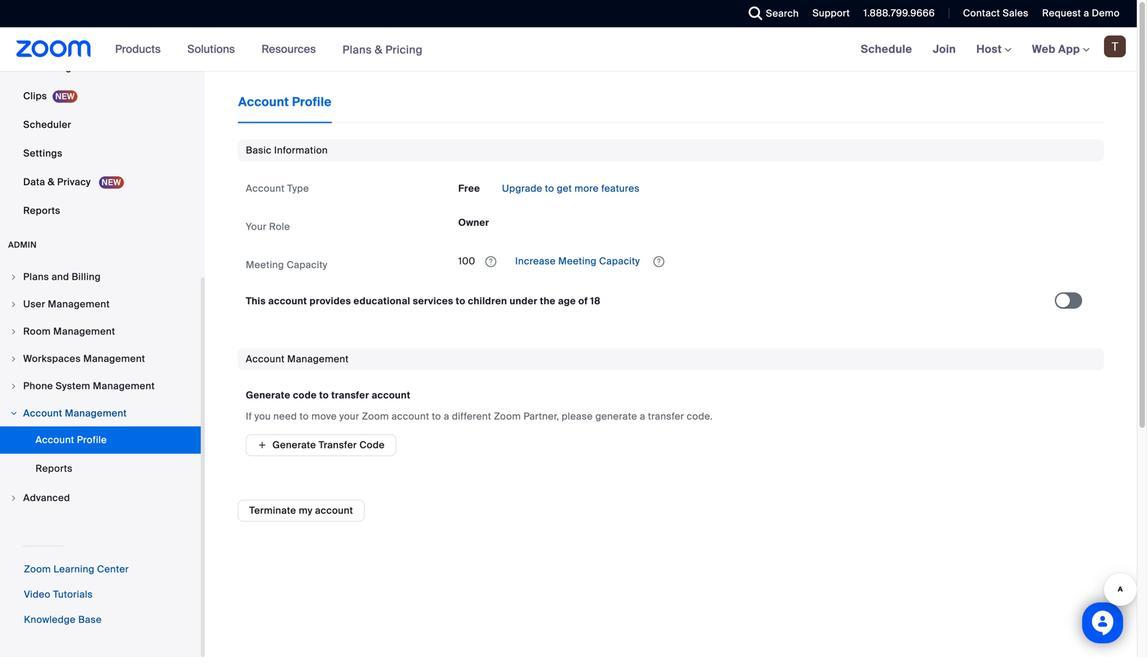Task type: locate. For each thing, give the bounding box(es) containing it.
right image left user on the top of the page
[[10, 300, 18, 309]]

account
[[268, 295, 307, 308], [372, 389, 411, 402], [392, 411, 429, 423], [315, 505, 353, 517]]

provides
[[310, 295, 351, 308]]

learning
[[54, 563, 95, 576]]

clips
[[23, 90, 47, 102]]

account profile up basic information
[[238, 94, 332, 110]]

this
[[246, 295, 266, 308]]

1 vertical spatial reports
[[36, 463, 73, 475]]

reports inside account management menu
[[36, 463, 73, 475]]

host
[[977, 42, 1005, 56]]

account inside button
[[315, 505, 353, 517]]

& right data
[[48, 176, 55, 188]]

right image
[[10, 355, 18, 363], [10, 382, 18, 391], [10, 410, 18, 418]]

to right need at left
[[300, 411, 309, 423]]

app
[[1058, 42, 1080, 56]]

generate up you on the left
[[246, 389, 291, 402]]

meeting up of
[[558, 255, 597, 268]]

2 vertical spatial right image
[[10, 410, 18, 418]]

meeting
[[558, 255, 597, 268], [246, 259, 284, 272]]

capacity up provides
[[287, 259, 328, 272]]

right image
[[10, 273, 18, 281], [10, 300, 18, 309], [10, 328, 18, 336], [10, 494, 18, 503]]

0 vertical spatial reports link
[[0, 197, 201, 225]]

1 vertical spatial account management
[[23, 407, 127, 420]]

1 right image from the top
[[10, 273, 18, 281]]

account profile link down phone system management menu item
[[0, 427, 201, 454]]

reports for 2nd "reports" link from the bottom of the page
[[23, 205, 60, 217]]

generate code to transfer account
[[246, 389, 411, 402]]

room management
[[23, 325, 115, 338]]

to
[[545, 182, 554, 195], [456, 295, 465, 308], [319, 389, 329, 402], [300, 411, 309, 423], [432, 411, 441, 423]]

personal menu menu
[[0, 0, 201, 226]]

management
[[48, 298, 110, 311], [53, 325, 115, 338], [83, 353, 145, 365], [287, 353, 349, 366], [93, 380, 155, 393], [65, 407, 127, 420]]

1 horizontal spatial capacity
[[599, 255, 640, 268]]

plans
[[343, 43, 372, 57], [23, 271, 49, 283]]

1 horizontal spatial profile
[[292, 94, 332, 110]]

clips link
[[0, 83, 201, 110]]

1 right image from the top
[[10, 355, 18, 363]]

knowledge base
[[24, 614, 102, 627]]

account type
[[246, 182, 309, 195]]

my
[[299, 505, 313, 517]]

3 right image from the top
[[10, 328, 18, 336]]

0 vertical spatial profile
[[292, 94, 332, 110]]

a
[[1084, 7, 1089, 19], [444, 411, 449, 423], [640, 411, 645, 423]]

phone
[[23, 380, 53, 393]]

learn more about increasing meeting capacity image
[[649, 256, 669, 268]]

account profile inside main content main content
[[238, 94, 332, 110]]

right image for user
[[10, 300, 18, 309]]

products button
[[115, 27, 167, 71]]

1 vertical spatial &
[[48, 176, 55, 188]]

admin menu menu
[[0, 264, 201, 513]]

account profile down account management menu item
[[36, 434, 107, 447]]

recordings
[[23, 61, 77, 74]]

0 vertical spatial right image
[[10, 355, 18, 363]]

0 vertical spatial account management
[[246, 353, 349, 366]]

1 vertical spatial account profile
[[36, 434, 107, 447]]

right image left advanced at bottom left
[[10, 494, 18, 503]]

account right "your"
[[392, 411, 429, 423]]

1 vertical spatial profile
[[77, 434, 107, 447]]

reports inside the 'personal menu' menu
[[23, 205, 60, 217]]

account management up code
[[246, 353, 349, 366]]

advanced menu item
[[0, 486, 201, 511]]

account down the phone
[[23, 407, 62, 420]]

zoom up video
[[24, 563, 51, 576]]

management down billing
[[48, 298, 110, 311]]

reports link down data & privacy link
[[0, 197, 201, 225]]

zoom learning center link
[[24, 563, 129, 576]]

plans and billing menu item
[[0, 264, 201, 290]]

right image inside user management menu item
[[10, 300, 18, 309]]

1 horizontal spatial plans
[[343, 43, 372, 57]]

2 right image from the top
[[10, 382, 18, 391]]

of
[[578, 295, 588, 308]]

0 vertical spatial account profile link
[[238, 93, 332, 123]]

plans left pricing
[[343, 43, 372, 57]]

management for user management menu item
[[48, 298, 110, 311]]

the
[[540, 295, 556, 308]]

meeting capacity
[[246, 259, 328, 272]]

0 horizontal spatial meeting
[[246, 259, 284, 272]]

1 vertical spatial reports link
[[0, 455, 201, 483]]

zoom left partner,
[[494, 411, 521, 423]]

zoom right "your"
[[362, 411, 389, 423]]

account profile
[[238, 94, 332, 110], [36, 434, 107, 447]]

transfer
[[331, 389, 369, 402], [648, 411, 684, 423]]

generate for generate code to transfer account
[[246, 389, 291, 402]]

& left pricing
[[375, 43, 383, 57]]

information
[[274, 144, 328, 157]]

video tutorials
[[24, 589, 93, 601]]

application
[[458, 255, 883, 276]]

right image down the admin
[[10, 273, 18, 281]]

management for account management menu item
[[65, 407, 127, 420]]

video
[[24, 589, 51, 601]]

right image for plans
[[10, 273, 18, 281]]

add image
[[257, 440, 267, 452]]

right image inside account management menu item
[[10, 410, 18, 418]]

right image inside phone system management menu item
[[10, 382, 18, 391]]

right image inside advanced menu item
[[10, 494, 18, 503]]

0 horizontal spatial profile
[[77, 434, 107, 447]]

account right my
[[315, 505, 353, 517]]

scheduler
[[23, 118, 71, 131]]

& inside the 'personal menu' menu
[[48, 176, 55, 188]]

100
[[458, 255, 478, 268]]

1 vertical spatial plans
[[23, 271, 49, 283]]

room
[[23, 325, 51, 338]]

user
[[23, 298, 45, 311]]

profile inside account management menu
[[77, 434, 107, 447]]

account profile link up basic information
[[238, 93, 332, 123]]

profile inside main content main content
[[292, 94, 332, 110]]

1 horizontal spatial &
[[375, 43, 383, 57]]

0 horizontal spatial account management
[[23, 407, 127, 420]]

0 vertical spatial account profile
[[238, 94, 332, 110]]

1 horizontal spatial account profile link
[[238, 93, 332, 123]]

0 horizontal spatial account profile link
[[0, 427, 201, 454]]

management inside main content main content
[[287, 353, 349, 366]]

zoom
[[362, 411, 389, 423], [494, 411, 521, 423], [24, 563, 51, 576]]

account management down system
[[23, 407, 127, 420]]

reports down data
[[23, 205, 60, 217]]

management up the workspaces management
[[53, 325, 115, 338]]

account management inside main content main content
[[246, 353, 349, 366]]

privacy
[[57, 176, 91, 188]]

plans inside menu item
[[23, 271, 49, 283]]

generate down need at left
[[272, 439, 316, 452]]

billing
[[72, 271, 101, 283]]

plans and billing
[[23, 271, 101, 283]]

right image for workspaces management
[[10, 355, 18, 363]]

under
[[510, 295, 538, 308]]

profile picture image
[[1104, 36, 1126, 57]]

plans left "and"
[[23, 271, 49, 283]]

right image inside workspaces management menu item
[[10, 355, 18, 363]]

role
[[269, 221, 290, 233]]

a right generate
[[640, 411, 645, 423]]

banner
[[0, 27, 1137, 72]]

account management menu
[[0, 427, 201, 484]]

type
[[287, 182, 309, 195]]

reports up advanced at bottom left
[[36, 463, 73, 475]]

contact
[[963, 7, 1000, 19]]

capacity left learn more about increasing meeting capacity image
[[599, 255, 640, 268]]

support link
[[802, 0, 853, 27], [813, 7, 850, 19]]

0 vertical spatial generate
[[246, 389, 291, 402]]

this account provides educational services to children under the age of 18
[[246, 295, 601, 308]]

web app
[[1032, 42, 1080, 56]]

&
[[375, 43, 383, 57], [48, 176, 55, 188]]

plans inside product information navigation
[[343, 43, 372, 57]]

admin
[[8, 240, 37, 250]]

management for room management 'menu item'
[[53, 325, 115, 338]]

request a demo link
[[1032, 0, 1137, 27], [1042, 7, 1120, 19]]

& inside product information navigation
[[375, 43, 383, 57]]

account management menu item
[[0, 401, 201, 427]]

upgrade to get more features link
[[502, 182, 640, 195]]

0 horizontal spatial transfer
[[331, 389, 369, 402]]

reports link up advanced menu item
[[0, 455, 201, 483]]

meetings navigation
[[851, 27, 1137, 72]]

host button
[[977, 42, 1012, 56]]

0 vertical spatial plans
[[343, 43, 372, 57]]

1 horizontal spatial account management
[[246, 353, 349, 366]]

1 vertical spatial right image
[[10, 382, 18, 391]]

management down room management 'menu item'
[[83, 353, 145, 365]]

right image left room
[[10, 328, 18, 336]]

code
[[293, 389, 317, 402]]

3 right image from the top
[[10, 410, 18, 418]]

4 right image from the top
[[10, 494, 18, 503]]

meeting up the this
[[246, 259, 284, 272]]

0 vertical spatial reports
[[23, 205, 60, 217]]

knowledge base link
[[24, 614, 102, 627]]

a left different in the bottom left of the page
[[444, 411, 449, 423]]

0 horizontal spatial plans
[[23, 271, 49, 283]]

application containing 100
[[458, 255, 883, 276]]

1.888.799.9666 button
[[853, 0, 939, 27], [864, 7, 935, 19]]

need
[[273, 411, 297, 423]]

1 horizontal spatial zoom
[[362, 411, 389, 423]]

0 horizontal spatial &
[[48, 176, 55, 188]]

features
[[601, 182, 640, 195]]

room management menu item
[[0, 319, 201, 345]]

partner,
[[524, 411, 559, 423]]

generate inside button
[[272, 439, 316, 452]]

right image inside plans and billing menu item
[[10, 273, 18, 281]]

0 horizontal spatial account profile
[[36, 434, 107, 447]]

a left demo
[[1084, 7, 1089, 19]]

code
[[360, 439, 385, 452]]

reports link
[[0, 197, 201, 225], [0, 455, 201, 483]]

management up "generate code to transfer account"
[[287, 353, 349, 366]]

account management
[[246, 353, 349, 366], [23, 407, 127, 420]]

zoom logo image
[[16, 40, 91, 57]]

phone system management menu item
[[0, 374, 201, 399]]

plans & pricing
[[343, 43, 423, 57]]

reports for 2nd "reports" link from the top of the page
[[36, 463, 73, 475]]

products
[[115, 42, 161, 56]]

please
[[562, 411, 593, 423]]

1 vertical spatial transfer
[[648, 411, 684, 423]]

generate
[[246, 389, 291, 402], [272, 439, 316, 452]]

profile down account management menu item
[[77, 434, 107, 447]]

1 vertical spatial generate
[[272, 439, 316, 452]]

transfer left code. at the bottom
[[648, 411, 684, 423]]

profile up information
[[292, 94, 332, 110]]

0 vertical spatial &
[[375, 43, 383, 57]]

transfer up "your"
[[331, 389, 369, 402]]

settings
[[23, 147, 62, 160]]

1 horizontal spatial a
[[640, 411, 645, 423]]

2 right image from the top
[[10, 300, 18, 309]]

pricing
[[385, 43, 423, 57]]

account down account management menu item
[[36, 434, 74, 447]]

management down phone system management menu item
[[65, 407, 127, 420]]

sales
[[1003, 7, 1029, 19]]

right image for account management
[[10, 410, 18, 418]]

solutions button
[[187, 27, 241, 71]]

1 horizontal spatial account profile
[[238, 94, 332, 110]]

right image inside room management 'menu item'
[[10, 328, 18, 336]]

join link
[[923, 27, 966, 71]]

account right the this
[[268, 295, 307, 308]]

management inside 'menu item'
[[53, 325, 115, 338]]



Task type: vqa. For each thing, say whether or not it's contained in the screenshot.
1.888.799.9666
yes



Task type: describe. For each thing, give the bounding box(es) containing it.
account up basic
[[238, 94, 289, 110]]

data & privacy
[[23, 176, 93, 188]]

1.888.799.9666 button up schedule
[[853, 0, 939, 27]]

services
[[413, 295, 453, 308]]

age
[[558, 295, 576, 308]]

educational
[[354, 295, 410, 308]]

get
[[557, 182, 572, 195]]

account profile inside account management menu
[[36, 434, 107, 447]]

video tutorials link
[[24, 589, 93, 601]]

settings link
[[0, 140, 201, 167]]

recordings link
[[0, 54, 201, 81]]

resources button
[[262, 27, 322, 71]]

0 horizontal spatial zoom
[[24, 563, 51, 576]]

phone system management
[[23, 380, 155, 393]]

knowledge
[[24, 614, 76, 627]]

different
[[452, 411, 491, 423]]

management for workspaces management menu item
[[83, 353, 145, 365]]

management down workspaces management menu item
[[93, 380, 155, 393]]

base
[[78, 614, 102, 627]]

basic
[[246, 144, 272, 157]]

increase
[[515, 255, 556, 268]]

data
[[23, 176, 45, 188]]

generate
[[596, 411, 637, 423]]

zoom learning center
[[24, 563, 129, 576]]

increase meeting capacity
[[513, 255, 643, 268]]

your
[[339, 411, 359, 423]]

generate for generate transfer code
[[272, 439, 316, 452]]

web
[[1032, 42, 1056, 56]]

system
[[56, 380, 90, 393]]

generate transfer code
[[272, 439, 385, 452]]

owner
[[458, 217, 489, 229]]

to left different in the bottom left of the page
[[432, 411, 441, 423]]

help info, meeting capacity image
[[481, 256, 500, 268]]

account inside menu
[[36, 434, 74, 447]]

advanced
[[23, 492, 70, 505]]

move
[[311, 411, 337, 423]]

product information navigation
[[105, 27, 433, 72]]

terminate my account button
[[238, 500, 365, 522]]

upgrade
[[502, 182, 542, 195]]

workspaces management menu item
[[0, 346, 201, 372]]

more
[[575, 182, 599, 195]]

1.888.799.9666 button up schedule link
[[864, 7, 935, 19]]

schedule link
[[851, 27, 923, 71]]

application inside main content main content
[[458, 255, 883, 276]]

18
[[590, 295, 601, 308]]

data & privacy link
[[0, 169, 201, 196]]

if you need to move your zoom account to a different zoom partner, please generate a transfer code.
[[246, 411, 713, 423]]

scheduler link
[[0, 111, 201, 139]]

& for plans
[[375, 43, 383, 57]]

0 horizontal spatial capacity
[[287, 259, 328, 272]]

web app button
[[1032, 42, 1090, 56]]

account management inside menu item
[[23, 407, 127, 420]]

request
[[1042, 7, 1081, 19]]

1 horizontal spatial meeting
[[558, 255, 597, 268]]

terminate my account
[[249, 505, 353, 517]]

plans for plans & pricing
[[343, 43, 372, 57]]

free
[[458, 182, 480, 195]]

your role
[[246, 221, 290, 233]]

basic information
[[246, 144, 328, 157]]

right image for room
[[10, 328, 18, 336]]

1 horizontal spatial transfer
[[648, 411, 684, 423]]

user management
[[23, 298, 110, 311]]

search button
[[739, 0, 802, 27]]

account left type
[[246, 182, 285, 195]]

demo
[[1092, 7, 1120, 19]]

to right code
[[319, 389, 329, 402]]

upgrade to get more features
[[502, 182, 640, 195]]

if
[[246, 411, 252, 423]]

terminate
[[249, 505, 296, 517]]

generate transfer code button
[[246, 435, 396, 457]]

1 reports link from the top
[[0, 197, 201, 225]]

request a demo
[[1042, 7, 1120, 19]]

& for data
[[48, 176, 55, 188]]

children
[[468, 295, 507, 308]]

plans for plans and billing
[[23, 271, 49, 283]]

workspaces
[[23, 353, 81, 365]]

0 vertical spatial transfer
[[331, 389, 369, 402]]

workspaces management
[[23, 353, 145, 365]]

2 horizontal spatial zoom
[[494, 411, 521, 423]]

right image for phone system management
[[10, 382, 18, 391]]

to left get
[[545, 182, 554, 195]]

support
[[813, 7, 850, 19]]

to left the children
[[456, 295, 465, 308]]

solutions
[[187, 42, 235, 56]]

main content main content
[[205, 71, 1137, 658]]

transfer
[[319, 439, 357, 452]]

search
[[766, 7, 799, 20]]

account inside menu item
[[23, 407, 62, 420]]

you
[[255, 411, 271, 423]]

user management menu item
[[0, 292, 201, 318]]

schedule
[[861, 42, 912, 56]]

banner containing products
[[0, 27, 1137, 72]]

0 horizontal spatial a
[[444, 411, 449, 423]]

1 vertical spatial account profile link
[[0, 427, 201, 454]]

code.
[[687, 411, 713, 423]]

2 horizontal spatial a
[[1084, 7, 1089, 19]]

tutorials
[[53, 589, 93, 601]]

account up you on the left
[[246, 353, 285, 366]]

contact sales
[[963, 7, 1029, 19]]

account up code
[[372, 389, 411, 402]]

1.888.799.9666
[[864, 7, 935, 19]]

join
[[933, 42, 956, 56]]

2 reports link from the top
[[0, 455, 201, 483]]

and
[[52, 271, 69, 283]]



